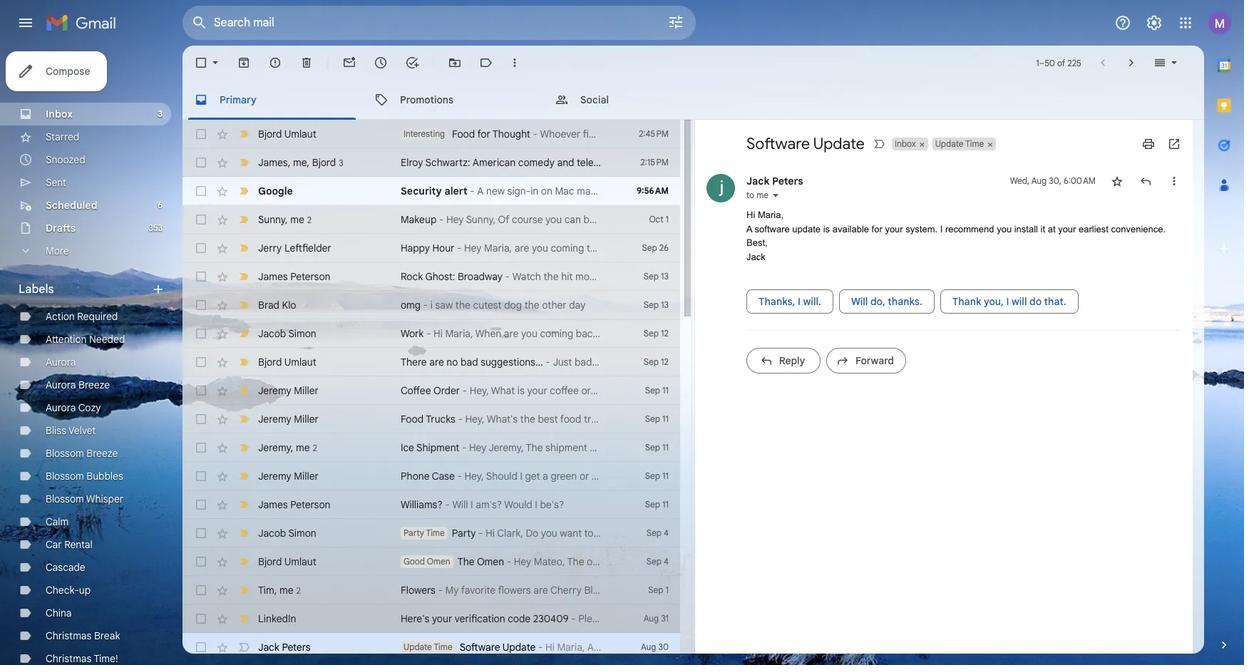 Task type: describe. For each thing, give the bounding box(es) containing it.
- left i
[[423, 299, 428, 312]]

coming for to
[[551, 242, 584, 255]]

row containing jeremy
[[183, 434, 680, 462]]

9 row from the top
[[183, 348, 680, 377]]

are for maria,
[[504, 327, 519, 340]]

inbox for 'inbox' button
[[895, 138, 916, 149]]

important according to google magic. switch for happy hour
[[237, 241, 251, 255]]

starred
[[46, 131, 79, 143]]

sep for hey maria, are you coming to happy hour?
[[642, 242, 657, 253]]

sep right come
[[647, 528, 662, 538]]

update inside 'update time software update -'
[[404, 642, 432, 653]]

china link
[[46, 607, 72, 620]]

aug for -
[[644, 613, 659, 624]]

0 horizontal spatial thanks,
[[674, 470, 709, 483]]

blue
[[592, 470, 611, 483]]

inbox for inbox link
[[46, 108, 73, 121]]

aurora cozy link
[[46, 402, 101, 414]]

code
[[508, 613, 531, 625]]

1 bad from the left
[[461, 356, 478, 369]]

i left am's?
[[471, 499, 473, 511]]

google
[[258, 185, 293, 198]]

suggestions...
[[481, 356, 543, 369]]

umlaut for omen
[[284, 556, 317, 568]]

to left show details icon
[[747, 190, 755, 200]]

gmail image
[[46, 9, 123, 37]]

check-up
[[46, 584, 91, 597]]

3 11 from the top
[[663, 442, 669, 453]]

1 horizontal spatial hi
[[486, 527, 495, 540]]

2 vertical spatial best,
[[615, 413, 638, 426]]

peterson for rock
[[290, 270, 331, 283]]

snoozed link
[[46, 153, 85, 166]]

broadway
[[458, 270, 503, 283]]

bubbles
[[87, 470, 123, 483]]

here's your verification code 230409 -
[[401, 613, 579, 625]]

Not starred checkbox
[[1110, 174, 1125, 188]]

the right dog
[[525, 299, 540, 312]]

will do, thanks.
[[851, 295, 923, 308]]

blossom bubbles
[[46, 470, 123, 483]]

to me
[[747, 190, 769, 200]]

are left no
[[430, 356, 444, 369]]

coffee
[[550, 384, 579, 397]]

primary
[[220, 93, 257, 106]]

will inside the will do, thanks. button
[[851, 295, 868, 308]]

i inside the hi maria, a software update is available for your system. i recommend you install it at your earliest convenience. best, jack
[[940, 224, 943, 234]]

food trucks - hey, what's the best food truck? best, jer
[[401, 413, 655, 426]]

6
[[158, 200, 163, 210]]

11 for jeremy
[[663, 385, 669, 396]]

aug inside cell
[[1032, 175, 1047, 186]]

- right 'shipment' at the left bottom of page
[[462, 441, 467, 454]]

- right the williams?
[[445, 499, 450, 511]]

0 vertical spatial jack peters
[[747, 175, 803, 188]]

and
[[557, 156, 574, 169]]

5 11 from the top
[[663, 499, 669, 510]]

- left just
[[546, 356, 550, 369]]

report spam image
[[268, 56, 282, 70]]

- right 'case'
[[457, 470, 462, 483]]

cascade link
[[46, 561, 85, 574]]

inbox button
[[892, 138, 918, 150]]

12 for work - hi maria, when are you coming back to work? best, jacob
[[661, 328, 669, 339]]

christmas break
[[46, 630, 120, 643]]

you right do
[[541, 527, 558, 540]]

8 row from the top
[[183, 320, 695, 348]]

writer.
[[622, 156, 650, 169]]

order
[[434, 384, 460, 397]]

omen inside good omen the omen -
[[427, 556, 450, 567]]

- right order
[[463, 384, 467, 397]]

important according to google magic. switch for coffee order
[[237, 384, 251, 398]]

4 for -
[[664, 556, 669, 567]]

do,
[[871, 295, 886, 308]]

labels image
[[479, 56, 494, 70]]

2 bjord umlaut from the top
[[258, 356, 317, 369]]

toggle split pane mode image
[[1153, 56, 1168, 70]]

elroy schwartz: american comedy and television writer.
[[401, 156, 650, 169]]

required
[[77, 310, 118, 323]]

software
[[755, 224, 790, 234]]

important according to google magic. switch for omg
[[237, 298, 251, 312]]

scheduled
[[46, 199, 97, 212]]

jeremy for food trucks - hey, what's the best food truck? best, jer
[[258, 413, 291, 426]]

important according to google magic. switch for food trucks
[[237, 412, 251, 426]]

promotions
[[400, 93, 454, 106]]

hey, for hey, what's the best food truck? best, jer
[[465, 413, 485, 426]]

jacob right work?
[[667, 327, 695, 340]]

comedy
[[518, 156, 555, 169]]

important according to google magic. switch for rock ghost: broadway
[[237, 270, 251, 284]]

be's?
[[540, 499, 564, 511]]

will
[[1012, 295, 1027, 308]]

row containing jack peters
[[183, 633, 680, 662]]

party?
[[654, 527, 683, 540]]

tab list containing primary
[[183, 80, 1205, 120]]

settings image
[[1146, 14, 1163, 31]]

me for sunny
[[290, 213, 304, 226]]

compose
[[46, 65, 90, 78]]

tim , me 2
[[258, 584, 301, 597]]

aug for software update
[[641, 642, 656, 653]]

just
[[553, 356, 572, 369]]

the left hit
[[544, 270, 559, 283]]

cozy
[[78, 402, 101, 414]]

sep for hey, should i get a green or blue phone case? thanks, jer
[[645, 471, 660, 481]]

important according to google magic. switch for security alert
[[237, 184, 251, 198]]

day
[[569, 299, 586, 312]]

the right saw
[[456, 299, 471, 312]]

software update
[[747, 134, 865, 153]]

cascade
[[46, 561, 85, 574]]

i left 'get'
[[520, 470, 523, 483]]

1 horizontal spatial party
[[452, 527, 476, 540]]

klo
[[282, 299, 296, 312]]

row containing brad klo
[[183, 291, 680, 320]]

wed, aug 30, 6:00 am
[[1010, 175, 1096, 186]]

- right 230409
[[571, 613, 576, 625]]

2 for jeremy
[[313, 443, 317, 453]]

china
[[46, 607, 72, 620]]

11 for blue
[[663, 471, 669, 481]]

sep 13 for day
[[644, 300, 669, 310]]

16 row from the top
[[183, 548, 680, 576]]

order?
[[582, 384, 611, 397]]

is for what
[[518, 384, 525, 397]]

best
[[538, 413, 558, 426]]

rental
[[64, 538, 93, 551]]

good
[[404, 556, 425, 567]]

interesting food for thought -
[[404, 128, 540, 141]]

good omen the omen -
[[404, 556, 514, 568]]

favorite
[[461, 584, 496, 597]]

3 inside labels navigation
[[158, 108, 163, 119]]

sep 4 for -
[[647, 556, 669, 567]]

sep 12 for there are no bad suggestions... - just bad ideas
[[644, 357, 669, 367]]

the right on
[[640, 270, 655, 283]]

sep 4 for hi
[[647, 528, 669, 538]]

- down clark,
[[507, 556, 511, 568]]

225
[[1068, 57, 1082, 68]]

social tab
[[543, 80, 723, 120]]

calm
[[46, 516, 69, 528]]

brad
[[258, 299, 280, 312]]

green
[[551, 470, 577, 483]]

1 horizontal spatial software
[[747, 134, 810, 153]]

row containing google
[[183, 177, 680, 205]]

reply link
[[747, 348, 821, 374]]

leftfielder
[[284, 242, 331, 255]]

row containing sunny
[[183, 205, 680, 234]]

bliss
[[46, 424, 66, 437]]

5 sep 11 from the top
[[645, 499, 669, 510]]

coffee
[[401, 384, 431, 397]]

thank you, i will do that. button
[[941, 290, 1079, 314]]

wed, aug 30, 6:00 am cell
[[1010, 174, 1096, 188]]

would
[[504, 499, 533, 511]]

update down code
[[503, 641, 536, 654]]

promotions tab
[[363, 80, 543, 120]]

4 for hi
[[664, 528, 669, 538]]

- right makeup
[[439, 213, 444, 226]]

show details image
[[772, 191, 780, 200]]

thanks, inside thanks, i will. button
[[759, 295, 796, 308]]

, for tim
[[274, 584, 277, 597]]

- left hey
[[457, 242, 462, 255]]

older image
[[1125, 56, 1139, 70]]

thanks, i will. button
[[747, 290, 834, 314]]

you up rock ghost: broadway - watch the hit movie now on the stage!
[[532, 242, 548, 255]]

needed
[[89, 333, 125, 346]]

security
[[401, 185, 442, 198]]

jerry leftfielder
[[258, 242, 331, 255]]

your right here's
[[432, 613, 452, 625]]

- right alert
[[470, 185, 475, 198]]

to left the our on the bottom right of page
[[624, 527, 633, 540]]

1 horizontal spatial best,
[[642, 327, 665, 340]]

should
[[486, 470, 518, 483]]

- left the watch
[[505, 270, 510, 283]]

11 for jer
[[663, 414, 669, 424]]

makeup -
[[401, 213, 446, 226]]

- left my
[[438, 584, 443, 597]]

update time button
[[933, 138, 986, 150]]

blossom bubbles link
[[46, 470, 123, 483]]

- down 230409
[[538, 641, 543, 654]]

will inside row
[[452, 499, 468, 511]]

1 important according to google magic. switch from the top
[[237, 127, 251, 141]]

important according to google magic. switch for there are no bad suggestions...
[[237, 355, 251, 369]]

car rental link
[[46, 538, 93, 551]]

bliss velvet link
[[46, 424, 96, 437]]

trucks
[[426, 413, 456, 426]]

am's?
[[476, 499, 502, 511]]

best, inside the hi maria, a software update is available for your system. i recommend you install it at your earliest convenience. best, jack
[[747, 237, 768, 248]]

jack inside the hi maria, a software update is available for your system. i recommend you install it at your earliest convenience. best, jack
[[747, 251, 766, 262]]

, for james
[[288, 156, 291, 169]]

your right at
[[1058, 224, 1077, 234]]

jack inside row
[[258, 641, 279, 654]]

time inside button
[[966, 138, 984, 149]]

2 happy from the left
[[599, 242, 628, 255]]

christmas break link
[[46, 630, 120, 643]]

search mail image
[[187, 10, 213, 36]]

bjord umlaut for food
[[258, 128, 317, 141]]

simon for sep 4
[[288, 527, 317, 540]]

jeremy miller for phone case
[[258, 470, 319, 483]]

available
[[833, 224, 869, 234]]

no
[[447, 356, 458, 369]]

1 james from the top
[[258, 156, 288, 169]]

important according to google magic. switch for makeup
[[237, 213, 251, 227]]

is for update
[[824, 224, 830, 234]]

miller for food
[[294, 413, 319, 426]]

sunny
[[258, 213, 285, 226]]

230409
[[533, 613, 569, 625]]

your left system. in the right top of the page
[[885, 224, 903, 234]]

more image
[[508, 56, 522, 70]]

jacob for sep 4
[[258, 527, 286, 540]]

primary tab
[[183, 80, 362, 120]]

phone
[[614, 470, 643, 483]]

update inside button
[[935, 138, 964, 149]]

0 vertical spatial jer
[[640, 413, 655, 426]]

shipment
[[417, 441, 460, 454]]

television
[[577, 156, 619, 169]]

williams?
[[401, 499, 443, 511]]



Task type: vqa. For each thing, say whether or not it's contained in the screenshot.


Task type: locate. For each thing, give the bounding box(es) containing it.
3 jeremy miller from the top
[[258, 470, 319, 483]]

sep 11 right order?
[[645, 385, 669, 396]]

blossoms!
[[584, 584, 630, 597]]

0 vertical spatial umlaut
[[284, 128, 317, 141]]

1 vertical spatial 13
[[661, 300, 669, 310]]

party up good
[[404, 528, 424, 538]]

- right work
[[426, 327, 431, 340]]

time inside 'update time software update -'
[[434, 642, 453, 653]]

maria, inside the hi maria, a software update is available for your system. i recommend you install it at your earliest convenience. best, jack
[[758, 210, 784, 220]]

7 row from the top
[[183, 291, 680, 320]]

peters inside row
[[282, 641, 311, 654]]

1 vertical spatial james
[[258, 270, 288, 283]]

aug 30
[[641, 642, 669, 653]]

will left am's?
[[452, 499, 468, 511]]

attention needed link
[[46, 333, 125, 346]]

1 for makeup -
[[666, 214, 669, 225]]

break
[[94, 630, 120, 643]]

bjord umlaut for omen
[[258, 556, 317, 568]]

17 row from the top
[[183, 576, 680, 605]]

social
[[581, 93, 609, 106]]

14 row from the top
[[183, 491, 680, 519]]

2 miller from the top
[[294, 413, 319, 426]]

0 vertical spatial 2
[[307, 214, 312, 225]]

miller for phone
[[294, 470, 319, 483]]

james peterson down jeremy , me 2
[[258, 499, 331, 511]]

0 horizontal spatial jack peters
[[258, 641, 311, 654]]

0 vertical spatial will
[[851, 295, 868, 308]]

it
[[1041, 224, 1046, 234]]

row up here's
[[183, 576, 680, 605]]

attention
[[46, 333, 87, 346]]

1 jeremy miller from the top
[[258, 384, 319, 397]]

sep for watch the hit movie now on the stage!
[[644, 271, 659, 282]]

coming for back
[[540, 327, 574, 340]]

blossom down the blossom breeze link in the bottom of the page
[[46, 470, 84, 483]]

drafts
[[46, 222, 76, 235]]

0 vertical spatial software
[[747, 134, 810, 153]]

1 vertical spatial jack
[[747, 251, 766, 262]]

2 11 from the top
[[663, 414, 669, 424]]

main menu image
[[17, 14, 34, 31]]

jack down linkedin
[[258, 641, 279, 654]]

aurora
[[46, 356, 76, 369], [46, 379, 76, 392], [46, 402, 76, 414]]

or
[[580, 470, 589, 483]]

your left coffee
[[527, 384, 548, 397]]

1 vertical spatial 12
[[661, 357, 669, 367]]

sep 11 for jer
[[645, 414, 669, 424]]

important mainly because you often read messages with this label. switch
[[237, 155, 251, 170]]

software down the verification
[[460, 641, 500, 654]]

2 important according to google magic. switch from the top
[[237, 184, 251, 198]]

5 important according to google magic. switch from the top
[[237, 270, 251, 284]]

party up the
[[452, 527, 476, 540]]

1 sep 4 from the top
[[647, 528, 669, 538]]

party
[[452, 527, 476, 540], [404, 528, 424, 538]]

1 vertical spatial thanks,
[[674, 470, 709, 483]]

car
[[46, 538, 62, 551]]

bjord umlaut
[[258, 128, 317, 141], [258, 356, 317, 369], [258, 556, 317, 568]]

2 vertical spatial miller
[[294, 470, 319, 483]]

row containing tim
[[183, 576, 680, 605]]

simon for sep 12
[[288, 327, 317, 340]]

brad klo
[[258, 299, 296, 312]]

3 important according to google magic. switch from the top
[[237, 213, 251, 227]]

hit
[[561, 270, 573, 283]]

hi
[[747, 210, 755, 220], [434, 327, 443, 340], [486, 527, 495, 540]]

sep 11 for jeremy
[[645, 385, 669, 396]]

1 vertical spatial breeze
[[87, 447, 118, 460]]

8 important according to google magic. switch from the top
[[237, 355, 251, 369]]

7 important according to google magic. switch from the top
[[237, 327, 251, 341]]

hi right work
[[434, 327, 443, 340]]

1 happy from the left
[[401, 242, 430, 255]]

row containing linkedin
[[183, 605, 680, 633]]

sep up regards,
[[644, 357, 659, 367]]

back
[[576, 327, 598, 340]]

is inside the hi maria, a software update is available for your system. i recommend you install it at your earliest convenience. best, jack
[[824, 224, 830, 234]]

1 12 from the top
[[661, 328, 669, 339]]

sep right phone
[[645, 471, 660, 481]]

work - hi maria, when are you coming back to work? best, jacob
[[401, 327, 695, 340]]

convenience.
[[1112, 224, 1166, 234]]

sep for just bad ideas
[[644, 357, 659, 367]]

1 vertical spatial food
[[401, 413, 424, 426]]

1 11 from the top
[[663, 385, 669, 396]]

6 row from the top
[[183, 262, 686, 291]]

aurora up the bliss
[[46, 402, 76, 414]]

james peterson
[[258, 270, 331, 283], [258, 499, 331, 511]]

1 13 from the top
[[661, 271, 669, 282]]

that.
[[1045, 295, 1067, 308]]

0 vertical spatial aug
[[1032, 175, 1047, 186]]

- right thought
[[533, 128, 538, 141]]

1 vertical spatial 2
[[313, 443, 317, 453]]

sep 11 for blue
[[645, 471, 669, 481]]

time inside the party time party - hi clark, do you want to come to our party?
[[426, 528, 445, 538]]

jacob for sep 12
[[258, 327, 286, 340]]

2 sep 12 from the top
[[644, 357, 669, 367]]

coming
[[551, 242, 584, 255], [540, 327, 574, 340]]

12 row from the top
[[183, 434, 680, 462]]

sep for hey, what is your coffee order? regards, jeremy
[[645, 385, 660, 396]]

10 row from the top
[[183, 377, 689, 405]]

2 vertical spatial blossom
[[46, 493, 84, 506]]

3 james from the top
[[258, 499, 288, 511]]

1 for flowers - my favorite flowers are cherry blossoms!
[[666, 585, 669, 596]]

flowers
[[401, 584, 436, 597]]

1 vertical spatial hi
[[434, 327, 443, 340]]

2 inside sunny , me 2
[[307, 214, 312, 225]]

1 horizontal spatial jack peters
[[747, 175, 803, 188]]

oct
[[649, 214, 664, 225]]

update time software update -
[[404, 641, 546, 654]]

james for williams? - will i am's? would i be's?
[[258, 499, 288, 511]]

None checkbox
[[194, 526, 208, 541], [194, 583, 208, 598], [194, 612, 208, 626], [194, 640, 208, 655], [194, 526, 208, 541], [194, 583, 208, 598], [194, 612, 208, 626], [194, 640, 208, 655]]

rock ghost: broadway - watch the hit movie now on the stage!
[[401, 270, 686, 283]]

4 sep 11 from the top
[[645, 471, 669, 481]]

0 vertical spatial sep 4
[[647, 528, 669, 538]]

2 sep 13 from the top
[[644, 300, 669, 310]]

jeremy miller for food trucks
[[258, 413, 319, 426]]

sep up sep 1
[[647, 556, 662, 567]]

2 12 from the top
[[661, 357, 669, 367]]

to right back
[[601, 327, 610, 340]]

3 inside james , me , bjord 3
[[339, 157, 343, 168]]

0 vertical spatial food
[[452, 128, 475, 141]]

umlaut up james , me , bjord 3
[[284, 128, 317, 141]]

26
[[660, 242, 669, 253]]

the left best
[[520, 413, 535, 426]]

sep 11 down case?
[[645, 499, 669, 510]]

best, down a
[[747, 237, 768, 248]]

1 vertical spatial miller
[[294, 413, 319, 426]]

1 vertical spatial inbox
[[895, 138, 916, 149]]

important according to google magic. switch for phone case
[[237, 469, 251, 484]]

for right available at the right of the page
[[872, 224, 883, 234]]

i inside button
[[1007, 295, 1009, 308]]

3 aurora from the top
[[46, 402, 76, 414]]

3 miller from the top
[[294, 470, 319, 483]]

sep 12
[[644, 328, 669, 339], [644, 357, 669, 367]]

0 vertical spatial james
[[258, 156, 288, 169]]

blossom
[[46, 447, 84, 460], [46, 470, 84, 483], [46, 493, 84, 506]]

dog
[[504, 299, 522, 312]]

update time
[[935, 138, 984, 149]]

2 horizontal spatial best,
[[747, 237, 768, 248]]

install
[[1015, 224, 1038, 234]]

1 vertical spatial best,
[[642, 327, 665, 340]]

0 horizontal spatial best,
[[615, 413, 638, 426]]

4 important according to google magic. switch from the top
[[237, 241, 251, 255]]

sep 26
[[642, 242, 669, 253]]

jacob simon
[[258, 327, 317, 340], [258, 527, 317, 540]]

on
[[626, 270, 638, 283]]

james peterson for williams?
[[258, 499, 331, 511]]

peterson for williams?
[[290, 499, 331, 511]]

thanks, right case?
[[674, 470, 709, 483]]

0 vertical spatial 13
[[661, 271, 669, 282]]

1 vertical spatial sep 4
[[647, 556, 669, 567]]

2 13 from the top
[[661, 300, 669, 310]]

the
[[544, 270, 559, 283], [640, 270, 655, 283], [456, 299, 471, 312], [525, 299, 540, 312], [520, 413, 535, 426]]

15 row from the top
[[183, 519, 683, 548]]

are for favorite
[[534, 584, 548, 597]]

3 sep 11 from the top
[[645, 442, 669, 453]]

aurora cozy
[[46, 402, 101, 414]]

2 vertical spatial time
[[434, 642, 453, 653]]

sep for my favorite flowers are cherry blossoms!
[[649, 585, 664, 596]]

2 james from the top
[[258, 270, 288, 283]]

you inside the hi maria, a software update is available for your system. i recommend you install it at your earliest convenience. best, jack
[[997, 224, 1012, 234]]

1 right oct
[[666, 214, 669, 225]]

row down 'shipment' at the left bottom of page
[[183, 462, 725, 491]]

13 for omg - i saw the cutest dog the other day
[[661, 300, 669, 310]]

0 vertical spatial james peterson
[[258, 270, 331, 283]]

1 vertical spatial maria,
[[484, 242, 512, 255]]

1 bjord umlaut from the top
[[258, 128, 317, 141]]

hey, for hey, what is your coffee order? regards, jeremy
[[470, 384, 489, 397]]

2 vertical spatial 2
[[296, 585, 301, 596]]

inbox inside 'inbox' button
[[895, 138, 916, 149]]

hey, for hey, should i get a green or blue phone case? thanks, jer
[[465, 470, 484, 483]]

jacob down brad
[[258, 327, 286, 340]]

sep 11 up case?
[[645, 442, 669, 453]]

update left 'inbox' button
[[814, 134, 865, 153]]

aurora breeze link
[[46, 379, 110, 392]]

linkedin
[[258, 613, 296, 625]]

1 left 50
[[1036, 57, 1040, 68]]

a
[[747, 224, 752, 234]]

row down 'flowers'
[[183, 605, 680, 633]]

0 horizontal spatial will
[[452, 499, 468, 511]]

12 important according to google magic. switch from the top
[[237, 469, 251, 484]]

0 horizontal spatial happy
[[401, 242, 430, 255]]

aurora down "aurora" link
[[46, 379, 76, 392]]

jack up to me
[[747, 175, 770, 188]]

james peterson down jerry leftfielder
[[258, 270, 331, 283]]

1 horizontal spatial inbox
[[895, 138, 916, 149]]

party time party - hi clark, do you want to come to our party?
[[404, 527, 683, 540]]

2 aurora from the top
[[46, 379, 76, 392]]

0 vertical spatial maria,
[[758, 210, 784, 220]]

1 vertical spatial jack peters
[[258, 641, 311, 654]]

to right want on the left bottom of the page
[[584, 527, 594, 540]]

13 row from the top
[[183, 462, 725, 491]]

1 horizontal spatial omen
[[477, 556, 504, 568]]

you left 'install'
[[997, 224, 1012, 234]]

important according to google magic. switch for ice shipment
[[237, 441, 251, 455]]

row down "security alert -" at the left
[[183, 205, 680, 234]]

simon
[[288, 327, 317, 340], [288, 527, 317, 540]]

sep 11 down regards,
[[645, 414, 669, 424]]

-
[[533, 128, 538, 141], [470, 185, 475, 198], [439, 213, 444, 226], [457, 242, 462, 255], [505, 270, 510, 283], [423, 299, 428, 312], [426, 327, 431, 340], [546, 356, 550, 369], [463, 384, 467, 397], [458, 413, 463, 426], [462, 441, 467, 454], [457, 470, 462, 483], [445, 499, 450, 511], [479, 527, 483, 540], [507, 556, 511, 568], [438, 584, 443, 597], [571, 613, 576, 625], [538, 641, 543, 654]]

1 aurora from the top
[[46, 356, 76, 369]]

2 for tim
[[296, 585, 301, 596]]

0 horizontal spatial 2
[[296, 585, 301, 596]]

2 peterson from the top
[[290, 499, 331, 511]]

bjord for sep 12
[[258, 356, 282, 369]]

james , me , bjord 3
[[258, 156, 343, 169]]

will left do,
[[851, 295, 868, 308]]

are right when
[[504, 327, 519, 340]]

1 vertical spatial bjord umlaut
[[258, 356, 317, 369]]

1 blossom from the top
[[46, 447, 84, 460]]

2 sep 4 from the top
[[647, 556, 669, 567]]

2 for sunny
[[307, 214, 312, 225]]

thanks.
[[888, 295, 923, 308]]

4
[[664, 528, 669, 538], [664, 556, 669, 567]]

11 row from the top
[[183, 405, 680, 434]]

1 horizontal spatial for
[[872, 224, 883, 234]]

happy left 'hour'
[[401, 242, 430, 255]]

1 horizontal spatial 2
[[307, 214, 312, 225]]

row up "security alert -" at the left
[[183, 148, 680, 177]]

aurora for aurora breeze
[[46, 379, 76, 392]]

row up i
[[183, 262, 686, 291]]

3 umlaut from the top
[[284, 556, 317, 568]]

1 horizontal spatial thanks,
[[759, 295, 796, 308]]

jacob simon for sep 4
[[258, 527, 317, 540]]

2 inside jeremy , me 2
[[313, 443, 317, 453]]

what's
[[487, 413, 518, 426]]

2 vertical spatial aurora
[[46, 402, 76, 414]]

time down the here's your verification code 230409 -
[[434, 642, 453, 653]]

0 vertical spatial simon
[[288, 327, 317, 340]]

simon down klo
[[288, 327, 317, 340]]

1 jacob simon from the top
[[258, 327, 317, 340]]

sep 12 right work?
[[644, 328, 669, 339]]

miller
[[294, 384, 319, 397], [294, 413, 319, 426], [294, 470, 319, 483]]

1 vertical spatial jeremy miller
[[258, 413, 319, 426]]

1 row from the top
[[183, 120, 680, 148]]

inbox
[[46, 108, 73, 121], [895, 138, 916, 149]]

353
[[149, 223, 163, 233]]

umlaut
[[284, 128, 317, 141], [284, 356, 317, 369], [284, 556, 317, 568]]

30
[[659, 642, 669, 653]]

1 vertical spatial james peterson
[[258, 499, 331, 511]]

labels
[[19, 282, 54, 297]]

2 inside tim , me 2
[[296, 585, 301, 596]]

hi up a
[[747, 210, 755, 220]]

jeremy
[[258, 384, 291, 397], [656, 384, 689, 397], [258, 413, 291, 426], [258, 441, 291, 454], [258, 470, 291, 483]]

2 simon from the top
[[288, 527, 317, 540]]

2 horizontal spatial hi
[[747, 210, 755, 220]]

row containing james
[[183, 148, 680, 177]]

jacob up tim
[[258, 527, 286, 540]]

ice
[[401, 441, 414, 454]]

None search field
[[183, 6, 696, 40]]

i left be's?
[[535, 499, 538, 511]]

1 vertical spatial software
[[460, 641, 500, 654]]

1 4 from the top
[[664, 528, 669, 538]]

hey,
[[470, 384, 489, 397], [465, 413, 485, 426], [465, 470, 484, 483]]

2 horizontal spatial 2
[[313, 443, 317, 453]]

3 bjord umlaut from the top
[[258, 556, 317, 568]]

is inside row
[[518, 384, 525, 397]]

2 vertical spatial 1
[[666, 585, 669, 596]]

best, right work?
[[642, 327, 665, 340]]

3 blossom from the top
[[46, 493, 84, 506]]

work?
[[612, 327, 639, 340]]

1 umlaut from the top
[[284, 128, 317, 141]]

1 vertical spatial umlaut
[[284, 356, 317, 369]]

6 important according to google magic. switch from the top
[[237, 298, 251, 312]]

time for -
[[434, 642, 453, 653]]

2 james peterson from the top
[[258, 499, 331, 511]]

0 vertical spatial miller
[[294, 384, 319, 397]]

for inside the hi maria, a software update is available for your system. i recommend you install it at your earliest convenience. best, jack
[[872, 224, 883, 234]]

sep 13 right on
[[644, 271, 669, 282]]

- right trucks
[[458, 413, 463, 426]]

inbox inside labels navigation
[[46, 108, 73, 121]]

update
[[793, 224, 821, 234]]

jack peters down linkedin
[[258, 641, 311, 654]]

0 vertical spatial inbox
[[46, 108, 73, 121]]

sep for hey, what's the best food truck? best, jer
[[645, 414, 660, 424]]

jacob simon down klo
[[258, 327, 317, 340]]

coffee order - hey, what is your coffee order? regards, jeremy
[[401, 384, 689, 397]]

30,
[[1049, 175, 1062, 186]]

0 horizontal spatial food
[[401, 413, 424, 426]]

sep right on
[[644, 271, 659, 282]]

1 sep 12 from the top
[[644, 328, 669, 339]]

, for jeremy
[[291, 441, 293, 454]]

, for sunny
[[285, 213, 288, 226]]

1 peterson from the top
[[290, 270, 331, 283]]

2 jacob simon from the top
[[258, 527, 317, 540]]

2 vertical spatial hi
[[486, 527, 495, 540]]

sep right order?
[[645, 385, 660, 396]]

update right 'inbox' button
[[935, 138, 964, 149]]

omen
[[477, 556, 504, 568], [427, 556, 450, 567]]

important according to google magic. switch
[[237, 127, 251, 141], [237, 184, 251, 198], [237, 213, 251, 227], [237, 241, 251, 255], [237, 270, 251, 284], [237, 298, 251, 312], [237, 327, 251, 341], [237, 355, 251, 369], [237, 384, 251, 398], [237, 412, 251, 426], [237, 441, 251, 455], [237, 469, 251, 484], [237, 498, 251, 512]]

you down dog
[[521, 327, 538, 340]]

archive image
[[237, 56, 251, 70]]

0 horizontal spatial hi
[[434, 327, 443, 340]]

to up movie
[[587, 242, 596, 255]]

inbox left update time button
[[895, 138, 916, 149]]

11 important according to google magic. switch from the top
[[237, 441, 251, 455]]

i inside button
[[798, 295, 801, 308]]

breeze for aurora breeze
[[78, 379, 110, 392]]

1 vertical spatial aurora
[[46, 379, 76, 392]]

blossom for blossom whisper
[[46, 493, 84, 506]]

james peterson for rock ghost: broadway
[[258, 270, 331, 283]]

row down 'case'
[[183, 491, 680, 519]]

0 vertical spatial peterson
[[290, 270, 331, 283]]

saw
[[435, 299, 453, 312]]

9 important according to google magic. switch from the top
[[237, 384, 251, 398]]

peterson
[[290, 270, 331, 283], [290, 499, 331, 511]]

sep right work?
[[644, 328, 659, 339]]

important according to google magic. switch for williams?
[[237, 498, 251, 512]]

sep 12 for work - hi maria, when are you coming back to work? best, jacob
[[644, 328, 669, 339]]

1 miller from the top
[[294, 384, 319, 397]]

1 horizontal spatial maria,
[[484, 242, 512, 255]]

0 vertical spatial jack
[[747, 175, 770, 188]]

4 row from the top
[[183, 205, 680, 234]]

alert
[[445, 185, 468, 198]]

rock
[[401, 270, 423, 283]]

labels navigation
[[0, 46, 183, 665]]

10 important according to google magic. switch from the top
[[237, 412, 251, 426]]

sep for hi maria, when are you coming back to work? best, jacob
[[644, 328, 659, 339]]

inbox up starred
[[46, 108, 73, 121]]

aurora for aurora cozy
[[46, 402, 76, 414]]

sep 12 up regards,
[[644, 357, 669, 367]]

bjord for 2:45 pm
[[258, 128, 282, 141]]

2 jeremy miller from the top
[[258, 413, 319, 426]]

car rental
[[46, 538, 93, 551]]

delete image
[[300, 56, 314, 70]]

1 vertical spatial peters
[[282, 641, 311, 654]]

0 vertical spatial peters
[[772, 175, 803, 188]]

2 row from the top
[[183, 148, 680, 177]]

snooze image
[[374, 56, 388, 70]]

31
[[661, 613, 669, 624]]

breeze up bubbles
[[87, 447, 118, 460]]

james down jerry
[[258, 270, 288, 283]]

time right 'inbox' button
[[966, 138, 984, 149]]

is right update
[[824, 224, 830, 234]]

there
[[401, 356, 427, 369]]

0 vertical spatial hi
[[747, 210, 755, 220]]

18 row from the top
[[183, 605, 680, 633]]

aug left 31
[[644, 613, 659, 624]]

19 row from the top
[[183, 633, 680, 662]]

jer right case?
[[711, 470, 725, 483]]

time down the williams?
[[426, 528, 445, 538]]

party inside the party time party - hi clark, do you want to come to our party?
[[404, 528, 424, 538]]

1 vertical spatial 1
[[666, 214, 669, 225]]

me for tim
[[279, 584, 293, 597]]

2 sep 11 from the top
[[645, 414, 669, 424]]

4 11 from the top
[[663, 471, 669, 481]]

1 vertical spatial blossom
[[46, 470, 84, 483]]

i left will.
[[798, 295, 801, 308]]

me for james
[[293, 156, 307, 169]]

sep 13 down the stage!
[[644, 300, 669, 310]]

1 horizontal spatial will
[[851, 295, 868, 308]]

2 vertical spatial hey,
[[465, 470, 484, 483]]

cutest
[[473, 299, 502, 312]]

0 vertical spatial sep 13
[[644, 271, 669, 282]]

bjord for sep 4
[[258, 556, 282, 568]]

check-
[[46, 584, 79, 597]]

aurora for "aurora" link
[[46, 356, 76, 369]]

2 4 from the top
[[664, 556, 669, 567]]

row down ghost:
[[183, 291, 680, 320]]

bjord umlaut up james , me , bjord 3
[[258, 128, 317, 141]]

None checkbox
[[194, 56, 208, 70], [194, 555, 208, 569], [194, 56, 208, 70], [194, 555, 208, 569]]

1 vertical spatial time
[[426, 528, 445, 538]]

1 vertical spatial coming
[[540, 327, 574, 340]]

row
[[183, 120, 680, 148], [183, 148, 680, 177], [183, 177, 680, 205], [183, 205, 680, 234], [183, 234, 680, 262], [183, 262, 686, 291], [183, 291, 680, 320], [183, 320, 695, 348], [183, 348, 680, 377], [183, 377, 689, 405], [183, 405, 680, 434], [183, 434, 680, 462], [183, 462, 725, 491], [183, 491, 680, 519], [183, 519, 683, 548], [183, 548, 680, 576], [183, 576, 680, 605], [183, 605, 680, 633], [183, 633, 680, 662]]

0 horizontal spatial for
[[477, 128, 490, 141]]

software update main content
[[183, 46, 1205, 665]]

jack down a
[[747, 251, 766, 262]]

3 row from the top
[[183, 177, 680, 205]]

happy up now on the top
[[599, 242, 628, 255]]

will.
[[803, 295, 822, 308]]

blossom down bliss velvet link
[[46, 447, 84, 460]]

wed,
[[1010, 175, 1030, 186]]

bjord
[[258, 128, 282, 141], [312, 156, 336, 169], [258, 356, 282, 369], [258, 556, 282, 568]]

1 vertical spatial for
[[872, 224, 883, 234]]

Search mail text field
[[214, 16, 628, 30]]

row containing jerry leftfielder
[[183, 234, 680, 262]]

miller for coffee
[[294, 384, 319, 397]]

forward link
[[827, 348, 906, 374]]

2 vertical spatial aug
[[641, 642, 656, 653]]

jacob
[[258, 327, 286, 340], [667, 327, 695, 340], [258, 527, 286, 540]]

sep 11
[[645, 385, 669, 396], [645, 414, 669, 424], [645, 442, 669, 453], [645, 471, 669, 481], [645, 499, 669, 510]]

move to image
[[448, 56, 462, 70]]

1 vertical spatial jacob simon
[[258, 527, 317, 540]]

0 vertical spatial time
[[966, 138, 984, 149]]

1 vertical spatial 3
[[339, 157, 343, 168]]

1 sep 11 from the top
[[645, 385, 669, 396]]

0 horizontal spatial party
[[404, 528, 424, 538]]

sep down case?
[[645, 499, 660, 510]]

time for hi
[[426, 528, 445, 538]]

sep for i saw the cutest dog the other day
[[644, 300, 659, 310]]

are up the watch
[[515, 242, 529, 255]]

i
[[940, 224, 943, 234], [798, 295, 801, 308], [1007, 295, 1009, 308], [520, 470, 523, 483], [471, 499, 473, 511], [535, 499, 538, 511]]

umlaut for food
[[284, 128, 317, 141]]

0 vertical spatial 3
[[158, 108, 163, 119]]

omen right good
[[427, 556, 450, 567]]

1 simon from the top
[[288, 327, 317, 340]]

0 vertical spatial 1
[[1036, 57, 1040, 68]]

- down williams? - will i am's? would i be's?
[[479, 527, 483, 540]]

hey, left should
[[465, 470, 484, 483]]

i left will
[[1007, 295, 1009, 308]]

row up schwartz:
[[183, 120, 680, 148]]

0 vertical spatial jacob simon
[[258, 327, 317, 340]]

13 for rock ghost: broadway - watch the hit movie now on the stage!
[[661, 271, 669, 282]]

0 vertical spatial is
[[824, 224, 830, 234]]

will do, thanks. button
[[839, 290, 935, 314]]

hey
[[464, 242, 482, 255]]

1 james peterson from the top
[[258, 270, 331, 283]]

breeze for blossom breeze
[[87, 447, 118, 460]]

0 horizontal spatial is
[[518, 384, 525, 397]]

best, right truck?
[[615, 413, 638, 426]]

0 vertical spatial blossom
[[46, 447, 84, 460]]

not starred image
[[1110, 174, 1125, 188]]

0 vertical spatial thanks,
[[759, 295, 796, 308]]

jer
[[640, 413, 655, 426], [711, 470, 725, 483]]

jacob simon for sep 12
[[258, 327, 317, 340]]

hi inside the hi maria, a software update is available for your system. i recommend you install it at your earliest convenience. best, jack
[[747, 210, 755, 220]]

jeremy for coffee order - hey, what is your coffee order? regards, jeremy
[[258, 384, 291, 397]]

umlaut down klo
[[284, 356, 317, 369]]

5 row from the top
[[183, 234, 680, 262]]

clark,
[[497, 527, 523, 540]]

sep up case?
[[645, 442, 660, 453]]

jeremy for phone case - hey, should i get a green or blue phone case? thanks, jer
[[258, 470, 291, 483]]

for inside row
[[477, 128, 490, 141]]

2 vertical spatial jack
[[258, 641, 279, 654]]

row down trucks
[[183, 434, 680, 462]]

2 umlaut from the top
[[284, 356, 317, 369]]

me for jeremy
[[296, 441, 310, 454]]

1 up 31
[[666, 585, 669, 596]]

1 horizontal spatial peters
[[772, 175, 803, 188]]

13 important according to google magic. switch from the top
[[237, 498, 251, 512]]

1 vertical spatial aug
[[644, 613, 659, 624]]

12 for there are no bad suggestions... - just bad ideas
[[661, 357, 669, 367]]

sep for will i am's? would i be's?
[[645, 499, 660, 510]]

3
[[158, 108, 163, 119], [339, 157, 343, 168]]

2 bad from the left
[[575, 356, 592, 369]]

1 sep 13 from the top
[[644, 271, 669, 282]]

james
[[258, 156, 288, 169], [258, 270, 288, 283], [258, 499, 288, 511]]

are for hey
[[515, 242, 529, 255]]

support image
[[1115, 14, 1132, 31]]

add to tasks image
[[405, 56, 419, 70]]

2 vertical spatial james
[[258, 499, 288, 511]]

james for rock ghost: broadway - watch the hit movie now on the stage!
[[258, 270, 288, 283]]

blossom for blossom breeze
[[46, 447, 84, 460]]

0 horizontal spatial maria,
[[445, 327, 473, 340]]

tab list
[[1205, 46, 1245, 614], [183, 80, 1205, 120]]

maria, right hey
[[484, 242, 512, 255]]

blossom for blossom bubbles
[[46, 470, 84, 483]]

time
[[966, 138, 984, 149], [426, 528, 445, 538], [434, 642, 453, 653]]

2 blossom from the top
[[46, 470, 84, 483]]

advanced search options image
[[662, 8, 690, 36]]

other
[[542, 299, 567, 312]]

1 horizontal spatial jer
[[711, 470, 725, 483]]

0 horizontal spatial 3
[[158, 108, 163, 119]]

0 horizontal spatial jer
[[640, 413, 655, 426]]

0 vertical spatial for
[[477, 128, 490, 141]]

software inside row
[[460, 641, 500, 654]]

sep 13 for on
[[644, 271, 669, 282]]

1 vertical spatial jer
[[711, 470, 725, 483]]

labels heading
[[19, 282, 151, 297]]

are left cherry
[[534, 584, 548, 597]]

jeremy miller for coffee order
[[258, 384, 319, 397]]



